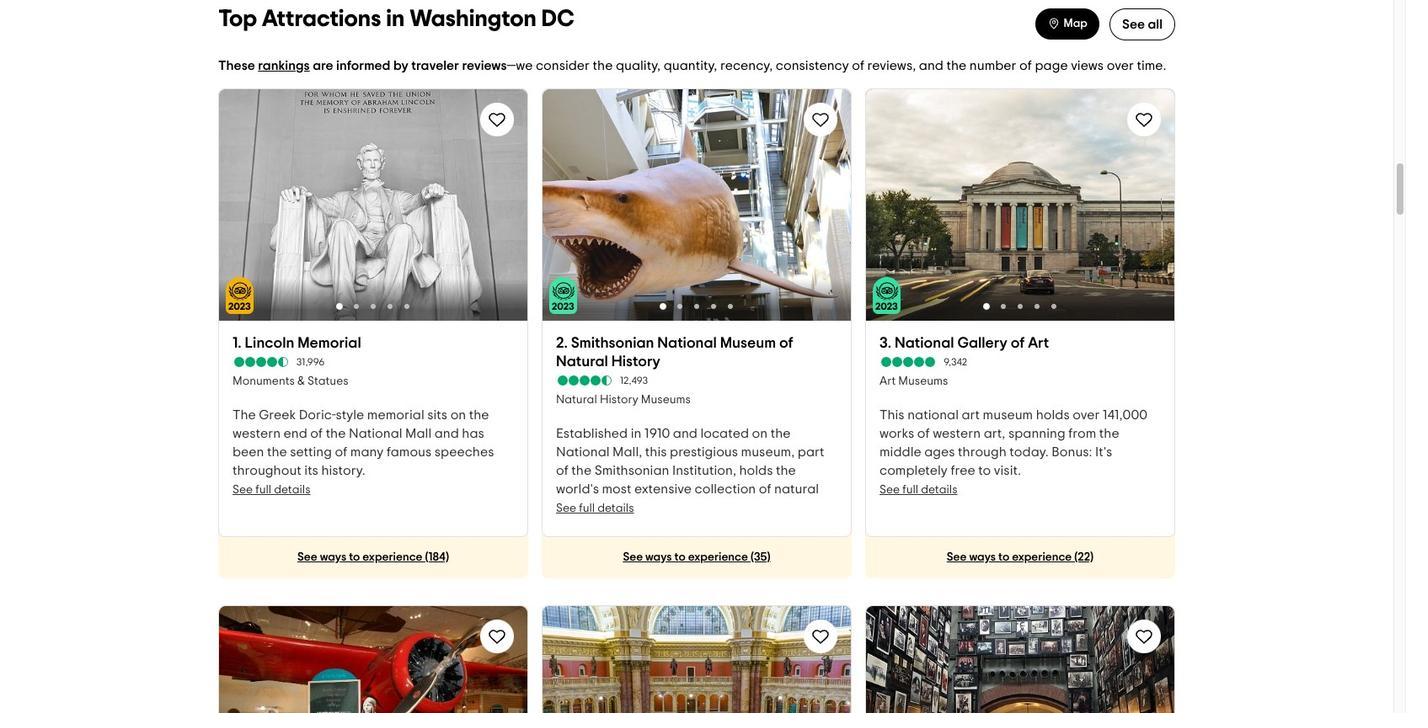 Task type: describe. For each thing, give the bounding box(es) containing it.
this national art museum holds over 141,000 works of western art, spanning from the middle ages through today. bonus: it's completely free to visit. link
[[880, 406, 1161, 480]]

man.
[[642, 538, 672, 551]]

time.
[[1137, 59, 1167, 72]]

31,996
[[297, 357, 325, 367]]

see for see full details
[[556, 503, 576, 514]]

and down extensive
[[669, 501, 694, 514]]

0 vertical spatial by
[[393, 59, 409, 72]]

map
[[1064, 18, 1088, 29]]

reviews
[[462, 59, 507, 72]]

reviews,
[[867, 59, 916, 72]]

see for see ways to experience (35)
[[623, 551, 643, 563]]

monuments & statues
[[233, 375, 348, 387]]

museum
[[720, 336, 776, 351]]

4.5 of 5 bubbles image for smithsonian national museum of natural history
[[556, 375, 613, 386]]

the inside this national art museum holds over 141,000 works of western art, spanning from the middle ages through today. bonus: it's completely free to visit. see full details
[[1100, 427, 1120, 440]]

western inside this national art museum holds over 141,000 works of western art, spanning from the middle ages through today. bonus: it's completely free to visit. see full details
[[933, 427, 981, 440]]

smithsonian national museum of natural history
[[556, 336, 793, 369]]

see full details link for gallery
[[880, 483, 1161, 498]]

smithsonian inside 'established in 1910 and located on the national mall, this prestigious museum, part of the smithsonian institution, holds the world's most extensive collection of natural history specimens and human artifacts including the remains of dinosaurs and tools used by early man.'
[[595, 464, 669, 477]]

over inside this national art museum holds over 141,000 works of western art, spanning from the middle ages through today. bonus: it's completely free to visit. see full details
[[1073, 408, 1100, 422]]

natural history museums
[[556, 394, 691, 406]]

(35)
[[751, 551, 771, 563]]

2023 link for 1.
[[226, 277, 254, 314]]

speeches
[[435, 445, 494, 459]]

world's
[[556, 482, 599, 496]]

141,000
[[1103, 408, 1148, 422]]

are
[[313, 59, 333, 72]]

of up the world's
[[556, 464, 569, 477]]

top attractions in washington dc
[[218, 8, 575, 31]]

1 horizontal spatial full
[[579, 503, 595, 514]]

by inside 'established in 1910 and located on the national mall, this prestigious museum, part of the smithsonian institution, holds the world's most extensive collection of natural history specimens and human artifacts including the remains of dinosaurs and tools used by early man.'
[[589, 538, 604, 551]]

see inside the greek doric-style memorial sits on the western end of the national mall and has been the setting of many famous speeches throughout its history. see full details
[[233, 484, 253, 496]]

art
[[962, 408, 980, 422]]

of inside this national art museum holds over 141,000 works of western art, spanning from the middle ages through today. bonus: it's completely free to visit. see full details
[[918, 427, 930, 440]]

greek
[[259, 408, 296, 422]]

—we
[[507, 59, 533, 72]]

ways for 1. lincoln memorial
[[320, 551, 346, 563]]

this
[[645, 445, 667, 459]]

these
[[218, 59, 255, 72]]

mall
[[405, 427, 432, 440]]

the left quality,
[[593, 59, 613, 72]]

natural inside smithsonian national museum of natural history
[[556, 354, 608, 369]]

previous photo image
[[554, 210, 571, 227]]

9,342
[[944, 357, 967, 367]]

full inside the greek doric-style memorial sits on the western end of the national mall and has been the setting of many famous speeches throughout its history. see full details
[[255, 484, 271, 496]]

works
[[880, 427, 915, 440]]

number
[[970, 59, 1017, 72]]

consider
[[536, 59, 590, 72]]

smithsonian inside smithsonian national museum of natural history
[[571, 336, 654, 351]]

of down human
[[690, 519, 703, 533]]

end
[[284, 427, 307, 440]]

this national art museum holds over 141,000 works of western art, spanning from the middle ages through today. bonus: it's completely free to visit. see full details
[[880, 408, 1148, 496]]

and up prestigious
[[673, 427, 698, 440]]

national inside smithsonian national museum of natural history
[[658, 336, 717, 351]]

this
[[880, 408, 905, 422]]

see full details link for memorial
[[233, 483, 514, 498]]

the greek doric-style memorial sits on the western end of the national mall and has been the setting of many famous speeches throughout its history. link
[[233, 406, 514, 480]]

(22)
[[1075, 551, 1094, 563]]

see ways to experience (22) link
[[879, 551, 1162, 565]]

the left number
[[947, 59, 967, 72]]

1.
[[233, 336, 242, 351]]

collection
[[695, 482, 756, 496]]

1. lincoln memorial
[[233, 336, 361, 351]]

history inside smithsonian national museum of natural history
[[611, 354, 661, 369]]

it's
[[1095, 445, 1112, 459]]

ways for 3. national gallery of art
[[969, 551, 996, 563]]

located
[[701, 427, 749, 440]]

0 horizontal spatial museums
[[641, 394, 691, 406]]

see ways to experience (35) link
[[555, 551, 838, 565]]

of up artifacts
[[759, 482, 771, 496]]

see all
[[1122, 17, 1163, 31]]

art,
[[984, 427, 1006, 440]]

the up natural
[[776, 464, 796, 477]]

1 horizontal spatial museums
[[898, 375, 948, 387]]

see ways to experience (184) link
[[232, 551, 515, 565]]

natural
[[774, 482, 819, 496]]

throughout
[[233, 464, 302, 477]]

remains
[[639, 519, 687, 533]]

experience for 1. lincoln memorial
[[363, 551, 423, 563]]

views
[[1071, 59, 1104, 72]]

spanning
[[1009, 427, 1066, 440]]

3.
[[880, 336, 892, 351]]

holds inside this national art museum holds over 141,000 works of western art, spanning from the middle ages through today. bonus: it's completely free to visit. see full details
[[1036, 408, 1070, 422]]

5.0 of 5 bubbles image
[[880, 357, 937, 367]]

1 horizontal spatial over
[[1107, 59, 1134, 72]]

monuments
[[233, 375, 295, 387]]

memorial
[[367, 408, 424, 422]]

the up the world's
[[572, 464, 592, 477]]

national inside 'established in 1910 and located on the national mall, this prestigious museum, part of the smithsonian institution, holds the world's most extensive collection of natural history specimens and human artifacts including the remains of dinosaurs and tools used by early man.'
[[556, 445, 610, 459]]

the greek doric-style memorial sits on the western end of the national mall and has been the setting of many famous speeches throughout its history. see full details
[[233, 408, 494, 496]]

established in 1910 and located on the national mall, this prestigious museum, part of the smithsonian institution, holds the world's most extensive collection of natural history specimens and human artifacts including the remains of dinosaurs and tools used by early man.
[[556, 427, 827, 551]]

used
[[556, 538, 586, 551]]

established
[[556, 427, 628, 440]]

12,493
[[620, 375, 648, 386]]

2023 link for 2.
[[549, 277, 577, 314]]

1 horizontal spatial details
[[598, 503, 634, 514]]

and down artifacts
[[769, 519, 794, 533]]

history
[[556, 501, 598, 514]]

and inside the greek doric-style memorial sits on the western end of the national mall and has been the setting of many famous speeches throughout its history. see full details
[[435, 427, 459, 440]]

its
[[304, 464, 318, 477]]

sits
[[427, 408, 448, 422]]

the up museum, at the right
[[771, 427, 791, 440]]

lincoln
[[245, 336, 294, 351]]

on inside the greek doric-style memorial sits on the western end of the national mall and has been the setting of many famous speeches throughout its history. see full details
[[450, 408, 466, 422]]

doric-
[[299, 408, 336, 422]]

to for smithsonian national museum of natural history
[[675, 551, 686, 563]]

dc
[[542, 8, 575, 31]]

museum
[[983, 408, 1033, 422]]

art museums
[[880, 375, 948, 387]]

specimens
[[601, 501, 666, 514]]

top
[[218, 8, 257, 31]]

see inside this national art museum holds over 141,000 works of western art, spanning from the middle ages through today. bonus: it's completely free to visit. see full details
[[880, 484, 900, 496]]

see for see ways to experience (184)
[[297, 551, 317, 563]]

in inside 'established in 1910 and located on the national mall, this prestigious museum, part of the smithsonian institution, holds the world's most extensive collection of natural history specimens and human artifacts including the remains of dinosaurs and tools used by early man.'
[[631, 427, 642, 440]]

0 vertical spatial art
[[1028, 336, 1049, 351]]

quantity,
[[664, 59, 717, 72]]

part
[[798, 445, 824, 459]]



Task type: locate. For each thing, give the bounding box(es) containing it.
1 natural from the top
[[556, 354, 608, 369]]

3 carousel of images figure from the left
[[866, 89, 1175, 321]]

national
[[908, 408, 959, 422]]

see inside see ways to experience (184) link
[[297, 551, 317, 563]]

0 vertical spatial 4.5 of 5 bubbles image
[[233, 357, 290, 367]]

on up museum, at the right
[[752, 427, 768, 440]]

of left page
[[1020, 59, 1032, 72]]

(184)
[[425, 551, 449, 563]]

map button
[[1035, 8, 1100, 40]]

4.5 of 5 bubbles image for lincoln memorial
[[233, 357, 290, 367]]

western inside the greek doric-style memorial sits on the western end of the national mall and has been the setting of many famous speeches throughout its history. see full details
[[233, 427, 281, 440]]

national down established
[[556, 445, 610, 459]]

art
[[1028, 336, 1049, 351], [880, 375, 896, 387]]

experience inside see ways to experience (184) link
[[363, 551, 423, 563]]

through
[[958, 445, 1007, 459]]

today.
[[1010, 445, 1049, 459]]

1 vertical spatial art
[[880, 375, 896, 387]]

2 horizontal spatial experience
[[1012, 551, 1072, 563]]

1 2023 link from the left
[[226, 277, 254, 314]]

save to a trip image
[[811, 110, 831, 130], [1134, 110, 1154, 130], [487, 626, 507, 647], [811, 626, 831, 647]]

statues
[[308, 375, 348, 387]]

2023 link up 1.
[[226, 277, 254, 314]]

details down most
[[598, 503, 634, 514]]

to for national gallery of art
[[998, 551, 1010, 563]]

traveler
[[411, 59, 459, 72]]

dinosaurs
[[706, 519, 766, 533]]

see full details link down history.
[[233, 483, 514, 498]]

carousel of images figure
[[219, 89, 527, 321], [543, 89, 851, 321], [866, 89, 1175, 321]]

on inside 'established in 1910 and located on the national mall, this prestigious museum, part of the smithsonian institution, holds the world's most extensive collection of natural history specimens and human artifacts including the remains of dinosaurs and tools used by early man.'
[[752, 427, 768, 440]]

full
[[255, 484, 271, 496], [903, 484, 919, 496], [579, 503, 595, 514]]

details down its
[[274, 484, 311, 496]]

smithsonian down mall,
[[595, 464, 669, 477]]

ages
[[925, 445, 955, 459]]

0 horizontal spatial carousel of images figure
[[219, 89, 527, 321]]

most
[[602, 482, 632, 496]]

history down 12,493
[[600, 394, 638, 406]]

national inside the greek doric-style memorial sits on the western end of the national mall and has been the setting of many famous speeches throughout its history. see full details
[[349, 427, 402, 440]]

1910
[[645, 427, 670, 440]]

including
[[556, 519, 613, 533]]

12,493 link
[[556, 375, 838, 386]]

full up including
[[579, 503, 595, 514]]

see all link
[[1110, 8, 1175, 40]]

attractions
[[262, 8, 381, 31]]

0 horizontal spatial in
[[386, 8, 405, 31]]

3 2023 link from the left
[[873, 277, 901, 314]]

0 vertical spatial smithsonian
[[571, 336, 654, 351]]

1 horizontal spatial see full details link
[[556, 502, 838, 516]]

full down "completely"
[[903, 484, 919, 496]]

by down including
[[589, 538, 604, 551]]

to right man.
[[675, 551, 686, 563]]

by left 'traveler'
[[393, 59, 409, 72]]

ways
[[320, 551, 346, 563], [646, 551, 672, 563], [969, 551, 996, 563]]

experience inside the see ways to experience (22) link
[[1012, 551, 1072, 563]]

1 horizontal spatial 4.5 of 5 bubbles image
[[556, 375, 613, 386]]

see full details link down the visit.
[[880, 483, 1161, 498]]

0 vertical spatial on
[[450, 408, 466, 422]]

national up 'many'
[[349, 427, 402, 440]]

0 horizontal spatial holds
[[739, 464, 773, 477]]

see ways to experience (184)
[[297, 551, 449, 563]]

1 vertical spatial history
[[600, 394, 638, 406]]

holds down museum, at the right
[[739, 464, 773, 477]]

of inside smithsonian national museum of natural history
[[779, 336, 793, 351]]

the up it's
[[1100, 427, 1120, 440]]

1 western from the left
[[233, 427, 281, 440]]

2023 link up 3.
[[873, 277, 901, 314]]

31,996 link
[[233, 356, 514, 368]]

carousel of images figure for smithsonian national museum of natural history
[[543, 89, 851, 321]]

art down 5.0 of 5 bubbles image
[[880, 375, 896, 387]]

setting
[[290, 445, 332, 459]]

3 ways from the left
[[969, 551, 996, 563]]

art up "9,342" link at the right of the page
[[1028, 336, 1049, 351]]

1 vertical spatial by
[[589, 538, 604, 551]]

2 ways from the left
[[646, 551, 672, 563]]

0 vertical spatial over
[[1107, 59, 1134, 72]]

national up 5.0 of 5 bubbles image
[[895, 336, 954, 351]]

the up the early
[[616, 519, 636, 533]]

1 horizontal spatial in
[[631, 427, 642, 440]]

ways inside see ways to experience (184) link
[[320, 551, 346, 563]]

institution,
[[672, 464, 736, 477]]

page
[[1035, 59, 1068, 72]]

gallery
[[958, 336, 1008, 351]]

1 vertical spatial save to a trip image
[[1134, 626, 1154, 647]]

see for see ways to experience (22)
[[947, 551, 967, 563]]

experience left (22)
[[1012, 551, 1072, 563]]

to inside this national art museum holds over 141,000 works of western art, spanning from the middle ages through today. bonus: it's completely free to visit. see full details
[[978, 464, 991, 477]]

bonus:
[[1052, 445, 1093, 459]]

natural up established
[[556, 394, 597, 406]]

0 horizontal spatial over
[[1073, 408, 1100, 422]]

quality,
[[616, 59, 661, 72]]

0 vertical spatial natural
[[556, 354, 608, 369]]

see inside see ways to experience (35) link
[[623, 551, 643, 563]]

save to a trip image
[[487, 110, 507, 130], [1134, 626, 1154, 647]]

museums up 1910
[[641, 394, 691, 406]]

extensive
[[635, 482, 692, 496]]

1 vertical spatial natural
[[556, 394, 597, 406]]

of right museum
[[779, 336, 793, 351]]

museum,
[[741, 445, 795, 459]]

western down art
[[933, 427, 981, 440]]

see for see all
[[1122, 17, 1145, 31]]

1 ways from the left
[[320, 551, 346, 563]]

over left the time.
[[1107, 59, 1134, 72]]

natural down 2.
[[556, 354, 608, 369]]

1 vertical spatial smithsonian
[[595, 464, 669, 477]]

see full details link down "collection"
[[556, 502, 838, 516]]

4.5 of 5 bubbles image inside 31,996 link
[[233, 357, 290, 367]]

&
[[297, 375, 305, 387]]

4.5 of 5 bubbles image
[[233, 357, 290, 367], [556, 375, 613, 386]]

0 horizontal spatial 2023 link
[[226, 277, 254, 314]]

1 horizontal spatial by
[[589, 538, 604, 551]]

has
[[462, 427, 484, 440]]

0 vertical spatial save to a trip image
[[487, 110, 507, 130]]

over up from
[[1073, 408, 1100, 422]]

1 experience from the left
[[363, 551, 423, 563]]

0 horizontal spatial save to a trip image
[[487, 110, 507, 130]]

0 horizontal spatial on
[[450, 408, 466, 422]]

experience left the (184)
[[363, 551, 423, 563]]

see inside see full details link
[[556, 503, 576, 514]]

and right the reviews,
[[919, 59, 944, 72]]

the
[[233, 408, 256, 422]]

2 horizontal spatial see full details link
[[880, 483, 1161, 498]]

see full details
[[556, 503, 634, 514]]

to down through
[[978, 464, 991, 477]]

in up informed
[[386, 8, 405, 31]]

the up has
[[469, 408, 489, 422]]

2 horizontal spatial details
[[921, 484, 958, 496]]

ways inside the see ways to experience (22) link
[[969, 551, 996, 563]]

from
[[1069, 427, 1097, 440]]

2023 link up 2.
[[549, 277, 577, 314]]

see full details link
[[233, 483, 514, 498], [880, 483, 1161, 498], [556, 502, 838, 516]]

details inside the greek doric-style memorial sits on the western end of the national mall and has been the setting of many famous speeches throughout its history. see full details
[[274, 484, 311, 496]]

history up 12,493
[[611, 354, 661, 369]]

of up history.
[[335, 445, 347, 459]]

to left (22)
[[998, 551, 1010, 563]]

1 horizontal spatial western
[[933, 427, 981, 440]]

1 vertical spatial museums
[[641, 394, 691, 406]]

of down national
[[918, 427, 930, 440]]

early
[[607, 538, 639, 551]]

these rankings are informed by traveler reviews —we consider the quality, quantity, recency, consistency of reviews, and the number of page views over time.
[[218, 59, 1167, 72]]

and down sits
[[435, 427, 459, 440]]

1 horizontal spatial experience
[[688, 551, 748, 563]]

history.
[[321, 464, 365, 477]]

0 vertical spatial history
[[611, 354, 661, 369]]

see ways to experience (35)
[[623, 551, 771, 563]]

2 natural from the top
[[556, 394, 597, 406]]

holds inside 'established in 1910 and located on the national mall, this prestigious museum, part of the smithsonian institution, holds the world's most extensive collection of natural history specimens and human artifacts including the remains of dinosaurs and tools used by early man.'
[[739, 464, 773, 477]]

2 horizontal spatial full
[[903, 484, 919, 496]]

ways inside see ways to experience (35) link
[[646, 551, 672, 563]]

informed
[[336, 59, 391, 72]]

1 horizontal spatial save to a trip image
[[1134, 626, 1154, 647]]

established in 1910 and located on the national mall, this prestigious museum, part of the smithsonian institution, holds the world's most extensive collection of natural history specimens and human artifacts including the remains of dinosaurs and tools used by early man. link
[[556, 424, 838, 554]]

1 vertical spatial in
[[631, 427, 642, 440]]

many
[[350, 445, 384, 459]]

1 horizontal spatial holds
[[1036, 408, 1070, 422]]

4.5 of 5 bubbles image up natural history museums on the left
[[556, 375, 613, 386]]

experience down "dinosaurs"
[[688, 551, 748, 563]]

2 2023 link from the left
[[549, 277, 577, 314]]

rankings link
[[258, 59, 313, 72]]

holds up spanning
[[1036, 408, 1070, 422]]

0 vertical spatial holds
[[1036, 408, 1070, 422]]

of down doric-
[[310, 427, 323, 440]]

2 horizontal spatial ways
[[969, 551, 996, 563]]

0 horizontal spatial see full details link
[[233, 483, 514, 498]]

the down style
[[326, 427, 346, 440]]

of left the reviews,
[[852, 59, 865, 72]]

0 horizontal spatial 4.5 of 5 bubbles image
[[233, 357, 290, 367]]

smithsonian
[[571, 336, 654, 351], [595, 464, 669, 477]]

experience for 3. national gallery of art
[[1012, 551, 1072, 563]]

visit.
[[994, 464, 1021, 477]]

0 horizontal spatial by
[[393, 59, 409, 72]]

national
[[658, 336, 717, 351], [895, 336, 954, 351], [349, 427, 402, 440], [556, 445, 610, 459]]

2 carousel of images figure from the left
[[543, 89, 851, 321]]

free
[[951, 464, 975, 477]]

1 horizontal spatial ways
[[646, 551, 672, 563]]

details inside this national art museum holds over 141,000 works of western art, spanning from the middle ages through today. bonus: it's completely free to visit. see full details
[[921, 484, 958, 496]]

4.5 of 5 bubbles image inside 12,493 link
[[556, 375, 613, 386]]

prestigious
[[670, 445, 738, 459]]

2 western from the left
[[933, 427, 981, 440]]

western up been at left bottom
[[233, 427, 281, 440]]

the up throughout
[[267, 445, 287, 459]]

2 experience from the left
[[688, 551, 748, 563]]

full down throughout
[[255, 484, 271, 496]]

recency,
[[720, 59, 773, 72]]

history
[[611, 354, 661, 369], [600, 394, 638, 406]]

washington
[[410, 8, 537, 31]]

1 horizontal spatial carousel of images figure
[[543, 89, 851, 321]]

style
[[336, 408, 364, 422]]

4.5 of 5 bubbles image up monuments
[[233, 357, 290, 367]]

see
[[1122, 17, 1145, 31], [233, 484, 253, 496], [880, 484, 900, 496], [556, 503, 576, 514], [297, 551, 317, 563], [623, 551, 643, 563], [947, 551, 967, 563]]

human
[[697, 501, 738, 514]]

all
[[1148, 17, 1163, 31]]

carousel of images figure for national gallery of art
[[866, 89, 1175, 321]]

0 horizontal spatial full
[[255, 484, 271, 496]]

1 carousel of images figure from the left
[[219, 89, 527, 321]]

western
[[233, 427, 281, 440], [933, 427, 981, 440]]

0 horizontal spatial western
[[233, 427, 281, 440]]

0 vertical spatial museums
[[898, 375, 948, 387]]

0 horizontal spatial art
[[880, 375, 896, 387]]

to for lincoln memorial
[[349, 551, 360, 563]]

3. national gallery of art
[[880, 336, 1049, 351]]

experience
[[363, 551, 423, 563], [688, 551, 748, 563], [1012, 551, 1072, 563]]

2 horizontal spatial 2023 link
[[873, 277, 901, 314]]

memorial
[[298, 336, 361, 351]]

1 horizontal spatial 2023 link
[[549, 277, 577, 314]]

of up "9,342" link at the right of the page
[[1011, 336, 1025, 351]]

in up mall,
[[631, 427, 642, 440]]

completely
[[880, 464, 948, 477]]

2.
[[556, 336, 568, 351]]

to left the (184)
[[349, 551, 360, 563]]

on right sits
[[450, 408, 466, 422]]

1 vertical spatial 4.5 of 5 bubbles image
[[556, 375, 613, 386]]

next photo image
[[822, 210, 839, 227]]

2 horizontal spatial carousel of images figure
[[866, 89, 1175, 321]]

middle
[[880, 445, 922, 459]]

3 experience from the left
[[1012, 551, 1072, 563]]

2023 link for 3.
[[873, 277, 901, 314]]

consistency
[[776, 59, 849, 72]]

1 vertical spatial holds
[[739, 464, 773, 477]]

details down free
[[921, 484, 958, 496]]

0 horizontal spatial experience
[[363, 551, 423, 563]]

in
[[386, 8, 405, 31], [631, 427, 642, 440]]

0 horizontal spatial ways
[[320, 551, 346, 563]]

see inside see all link
[[1122, 17, 1145, 31]]

national up 12,493 link
[[658, 336, 717, 351]]

1 horizontal spatial art
[[1028, 336, 1049, 351]]

carousel of images figure for lincoln memorial
[[219, 89, 527, 321]]

0 horizontal spatial details
[[274, 484, 311, 496]]

1 vertical spatial over
[[1073, 408, 1100, 422]]

0 vertical spatial in
[[386, 8, 405, 31]]

1 vertical spatial on
[[752, 427, 768, 440]]

experience inside see ways to experience (35) link
[[688, 551, 748, 563]]

artifacts
[[741, 501, 794, 514]]

to
[[978, 464, 991, 477], [349, 551, 360, 563], [675, 551, 686, 563], [998, 551, 1010, 563]]

smithsonian up 12,493
[[571, 336, 654, 351]]

museums down 5.0 of 5 bubbles image
[[898, 375, 948, 387]]

1 horizontal spatial on
[[752, 427, 768, 440]]

full inside this national art museum holds over 141,000 works of western art, spanning from the middle ages through today. bonus: it's completely free to visit. see full details
[[903, 484, 919, 496]]



Task type: vqa. For each thing, say whether or not it's contained in the screenshot.
topmost Art
yes



